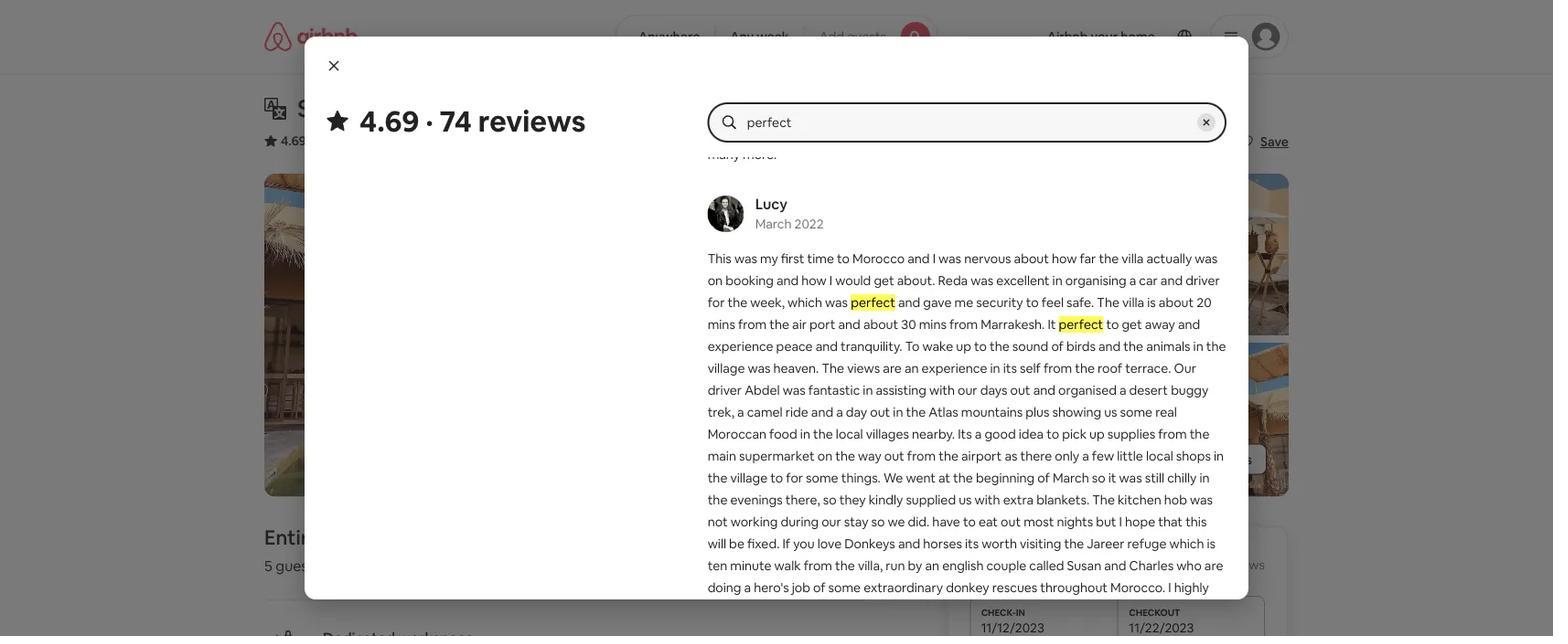Task type: describe. For each thing, give the bounding box(es) containing it.
0 vertical spatial up
[[956, 339, 972, 355]]

5
[[264, 557, 272, 576]]

by reda
[[436, 525, 511, 551]]

mountains
[[961, 404, 1023, 421]]

only
[[1055, 448, 1080, 465]]

1 horizontal spatial local
[[1146, 448, 1174, 465]]

was up the port
[[825, 295, 848, 311]]

best
[[845, 81, 871, 97]]

1 mins from the left
[[708, 317, 735, 333]]

from down the real
[[1159, 426, 1187, 443]]

the down airport
[[953, 470, 973, 487]]

and gave me security to feel safe. the villa is about 20 mins from the air port and about 30 mins from marrakesh. it
[[708, 295, 1212, 333]]

listens
[[931, 81, 968, 97]]

i left would
[[830, 273, 833, 289]]

2 horizontal spatial perfect
[[1059, 317, 1104, 333]]

in up days
[[990, 360, 1001, 377]]

your
[[765, 124, 791, 141]]

lucy
[[755, 194, 788, 213]]

with inside . also the gardien that will be attending the villa is such a kindhearted man always at your disposal. overall it's our second time staying with reda and there will be many more!
[[1055, 124, 1080, 141]]

staying
[[1009, 124, 1052, 141]]

4.69 · 74 reviews dialog
[[305, 0, 1249, 621]]

the right far
[[1099, 251, 1119, 267]]

30
[[901, 317, 916, 333]]

many
[[708, 146, 740, 163]]

from down week, in the top of the page
[[738, 317, 767, 333]]

some up there,
[[806, 470, 839, 487]]

time inside . also the gardien that will be attending the villa is such a kindhearted man always at your disposal. overall it's our second time staying with reda and there will be many more!
[[980, 124, 1006, 141]]

and down jareer
[[1105, 558, 1127, 575]]

showing
[[1053, 404, 1102, 421]]

the down the booking at left top
[[728, 295, 748, 311]]

was up the booking at left top
[[735, 251, 757, 267]]

the left way
[[836, 448, 855, 465]]

out down self
[[1011, 382, 1031, 399]]

shops
[[1176, 448, 1211, 465]]

was down nervous
[[971, 273, 994, 289]]

reviews inside dialog
[[478, 102, 586, 140]]

by
[[908, 558, 923, 575]]

nervous
[[964, 251, 1011, 267]]

in right all
[[1214, 448, 1224, 465]]

entire
[[264, 525, 320, 551]]

and down 20
[[1178, 317, 1201, 333]]

to down supermarket
[[771, 470, 783, 487]]

was right 'actually'
[[1195, 251, 1218, 267]]

and up roof
[[1099, 339, 1121, 355]]

0 vertical spatial local
[[836, 426, 863, 443]]

stay inside reda is truly one of the best hosts. he listens to everything we told him and made our stay
[[708, 102, 732, 119]]

morocco inside this was my first time to morocco and i was nervous about how far the villa actually was on booking and how i would get about.  reda was excellent in organising a car and driver for the week, which was
[[853, 251, 905, 267]]

still
[[1145, 470, 1165, 487]]

the down 20
[[1207, 339, 1226, 355]]

add guests button
[[804, 15, 938, 59]]

and up by
[[898, 536, 921, 553]]

1 vertical spatial you
[[840, 602, 861, 619]]

a inside this was my first time to morocco and i was nervous about how far the villa actually was on booking and how i would get about.  reda was excellent in organising a car and driver for the week, which was
[[1130, 273, 1137, 289]]

it
[[1048, 317, 1056, 333]]

in down the views
[[863, 382, 873, 399]]

went
[[906, 470, 936, 487]]

atlas
[[929, 404, 959, 421]]

and down first
[[777, 273, 799, 289]]

is inside and gave me security to feel safe. the villa is about 20 mins from the air port and about 30 mins from marrakesh. it
[[1148, 295, 1156, 311]]

1 vertical spatial are
[[1205, 558, 1224, 575]]

0 horizontal spatial experience
[[708, 339, 774, 355]]

week
[[757, 28, 789, 45]]

and up about.
[[908, 251, 930, 267]]

profile element
[[960, 0, 1289, 73]]

some right 'make'
[[920, 602, 953, 619]]

marrakesh.
[[981, 317, 1045, 333]]

villa inside to get away and experience peace and tranquility.  to wake up to the sound of birds and the animals in the village was heaven.  the views are an experience in its self from the roof terrace.  our driver abdel was fantastic in assisting with our days out and organised a desert buggy trek, a camel ride and a day out in the atlas mountains plus showing us some real moroccan food in the local villages nearby.  its a good idea to pick up supplies from the main supermarket on the way out from the airport as there only a few little local shops in the village to for some things. we went at the beginning of march so it was still chilly in the evenings there, so they kindly supplied us with extra blankets. the kitchen hob was not working during our stay so we did. have to eat out most nights but i hope that this will be fixed.  if you love donkeys and horses its worth visiting the jareer refuge which is ten minute walk from the villa, run by an english couple called susan and charles who are doing a hero's job of some extraordinary donkey rescues throughout morocco.  i highly recommend this villa -  you will make some beautiful moroccan memories!!
[[807, 602, 829, 619]]

reda for villa
[[938, 273, 968, 289]]

assisting
[[876, 382, 927, 399]]

also
[[786, 102, 811, 119]]

1 vertical spatial be
[[1197, 124, 1212, 141]]

trek,
[[708, 404, 735, 421]]

more!
[[743, 146, 777, 163]]

organised
[[1059, 382, 1117, 399]]

add
[[820, 28, 844, 45]]

1 vertical spatial up
[[1090, 426, 1105, 443]]

visiting
[[1020, 536, 1062, 553]]

the up shops
[[1190, 426, 1210, 443]]

moroccan
[[708, 426, 767, 443]]

a right "its" in the right bottom of the page
[[975, 426, 982, 443]]

and inside reda is truly one of the best hosts. he listens to everything we told him and made our stay
[[1124, 81, 1146, 97]]

they
[[840, 492, 866, 509]]

4.69 for 4.69 ·
[[281, 133, 307, 149]]

from down me
[[950, 317, 978, 333]]

villa inside and gave me security to feel safe. the villa is about 20 mins from the air port and about 30 mins from marrakesh. it
[[1123, 295, 1145, 311]]

the down nearby.
[[939, 448, 959, 465]]

1 vertical spatial so
[[823, 492, 837, 509]]

· up highly
[[1197, 557, 1200, 573]]

4.69 ·
[[281, 133, 313, 149]]

1 horizontal spatial 4.69 · 74 reviews
[[1169, 557, 1265, 573]]

stay inside to get away and experience peace and tranquility.  to wake up to the sound of birds and the animals in the village was heaven.  the views are an experience in its self from the roof terrace.  our driver abdel was fantastic in assisting with our days out and organised a desert buggy trek, a camel ride and a day out in the atlas mountains plus showing us some real moroccan food in the local villages nearby.  its a good idea to pick up supplies from the main supermarket on the way out from the airport as there only a few little local shops in the village to for some things. we went at the beginning of march so it was still chilly in the evenings there, so they kindly supplied us with extra blankets. the kitchen hob was not working during our stay so we did. have to eat out most nights but i hope that this will be fixed.  if you love donkeys and horses its worth visiting the jareer refuge which is ten minute walk from the villa, run by an english couple called susan and charles who are doing a hero's job of some extraordinary donkey rescues throughout morocco.  i highly recommend this villa -  you will make some beautiful moroccan memories!!
[[844, 514, 869, 531]]

to left pick
[[1047, 426, 1060, 443]]

0 vertical spatial an
[[905, 360, 919, 377]]

· down stunning
[[309, 133, 313, 149]]

some up -
[[829, 580, 861, 597]]

first
[[781, 251, 805, 267]]

our left days
[[958, 382, 978, 399]]

0 horizontal spatial how
[[802, 273, 827, 289]]

some up supplies
[[1120, 404, 1153, 421]]

from down love at bottom
[[804, 558, 833, 575]]

from right self
[[1044, 360, 1073, 377]]

0 vertical spatial us
[[1104, 404, 1118, 421]]

a down roof
[[1120, 382, 1127, 399]]

minute
[[730, 558, 772, 575]]

and down fantastic
[[811, 404, 834, 421]]

everything
[[987, 81, 1050, 97]]

job
[[792, 580, 811, 597]]

at inside to get away and experience peace and tranquility.  to wake up to the sound of birds and the animals in the village was heaven.  the views are an experience in its self from the roof terrace.  our driver abdel was fantastic in assisting with our days out and organised a desert buggy trek, a camel ride and a day out in the atlas mountains plus showing us some real moroccan food in the local villages nearby.  its a good idea to pick up supplies from the main supermarket on the way out from the airport as there only a few little local shops in the village to for some things. we went at the beginning of march so it was still chilly in the evenings there, so they kindly supplied us with extra blankets. the kitchen hob was not working during our stay so we did. have to eat out most nights but i hope that this will be fixed.  if you love donkeys and horses its worth visiting the jareer refuge which is ten minute walk from the villa, run by an english couple called susan and charles who are doing a hero's job of some extraordinary donkey rescues throughout morocco.  i highly recommend this villa -  you will make some beautiful moroccan memories!!
[[939, 470, 951, 487]]

camel
[[747, 404, 783, 421]]

and down the port
[[816, 339, 838, 355]]

second
[[933, 124, 977, 141]]

stunning bali marrakech pool villa image 5 image
[[1040, 343, 1289, 497]]

in right food
[[800, 426, 811, 443]]

i left highly
[[1169, 580, 1172, 597]]

0 horizontal spatial us
[[959, 492, 972, 509]]

worth
[[982, 536, 1017, 553]]

2022
[[795, 216, 824, 232]]

$157 night
[[970, 550, 1052, 576]]

marrakech
[[447, 93, 565, 124]]

to inside this was my first time to morocco and i was nervous about how far the villa actually was on booking and how i would get about.  reda was excellent in organising a car and driver for the week, which was
[[837, 251, 850, 267]]

is inside to get away and experience peace and tranquility.  to wake up to the sound of birds and the animals in the village was heaven.  the views are an experience in its self from the roof terrace.  our driver abdel was fantastic in assisting with our days out and organised a desert buggy trek, a camel ride and a day out in the atlas mountains plus showing us some real moroccan food in the local villages nearby.  its a good idea to pick up supplies from the main supermarket on the way out from the airport as there only a few little local shops in the village to for some things. we went at the beginning of march so it was still chilly in the evenings there, so they kindly supplied us with extra blankets. the kitchen hob was not working during our stay so we did. have to eat out most nights but i hope that this will be fixed.  if you love donkeys and horses its worth visiting the jareer refuge which is ten minute walk from the villa, run by an english couple called susan and charles who are doing a hero's job of some extraordinary donkey rescues throughout morocco.  i highly recommend this villa -  you will make some beautiful moroccan memories!!
[[1207, 536, 1216, 553]]

made
[[1149, 81, 1183, 97]]

roof
[[1098, 360, 1123, 377]]

the down nights
[[1064, 536, 1084, 553]]

donkey
[[946, 580, 990, 597]]

2 horizontal spatial about
[[1159, 295, 1194, 311]]

the down main
[[708, 470, 728, 487]]

i right but
[[1119, 514, 1123, 531]]

the inside and gave me security to feel safe. the villa is about 20 mins from the air port and about 30 mins from marrakesh. it
[[770, 317, 790, 333]]

in inside this was my first time to morocco and i was nervous about how far the villa actually was on booking and how i would get about.  reda was excellent in organising a car and driver for the week, which was
[[1053, 273, 1063, 289]]

supermarket
[[739, 448, 815, 465]]

a down minute
[[744, 580, 751, 597]]

to
[[905, 339, 920, 355]]

save button
[[1231, 126, 1296, 157]]

will left clear search icon
[[1175, 124, 1194, 141]]

show all photos button
[[1122, 444, 1267, 475]]

0 horizontal spatial its
[[965, 536, 979, 553]]

.
[[780, 102, 783, 119]]

organising
[[1066, 273, 1127, 289]]

supplies
[[1108, 426, 1156, 443]]

the right food
[[813, 426, 833, 443]]

Search reviews, Press 'Enter' to search text field
[[744, 113, 1190, 132]]

20
[[1197, 295, 1212, 311]]

1 horizontal spatial reviews
[[1221, 557, 1265, 573]]

pick
[[1062, 426, 1087, 443]]

guests inside entire villa hosted by reda 5 guests
[[276, 557, 321, 576]]

2 horizontal spatial so
[[1092, 470, 1106, 487]]

refuge
[[1128, 536, 1167, 553]]

0 horizontal spatial with
[[930, 382, 955, 399]]

villa
[[624, 93, 671, 124]]

a left day
[[836, 404, 843, 421]]

1 vertical spatial the
[[822, 360, 845, 377]]

to down and gave me security to feel safe. the villa is about 20 mins from the air port and about 30 mins from marrakesh. it
[[974, 339, 987, 355]]

reda for always
[[1083, 124, 1113, 141]]

the down marrakesh.
[[990, 339, 1010, 355]]

anywhere
[[639, 28, 700, 45]]

0 horizontal spatial you
[[793, 536, 815, 553]]

a right trek,
[[738, 404, 744, 421]]

the down everything
[[1012, 102, 1032, 119]]

security
[[976, 295, 1024, 311]]

· marrakech, marrakech-safi, morocco
[[387, 133, 617, 152]]

gave
[[923, 295, 952, 311]]

2 horizontal spatial 4.69
[[1169, 557, 1194, 573]]

a left "few"
[[1083, 448, 1089, 465]]

villa,
[[858, 558, 883, 575]]

truly
[[752, 81, 779, 97]]

days
[[981, 382, 1008, 399]]

74 inside dialog
[[440, 102, 472, 140]]

plus
[[1026, 404, 1050, 421]]

morocco inside the · marrakech, marrakech-safi, morocco
[[564, 133, 617, 149]]

not
[[708, 514, 728, 531]]

marrakech,
[[397, 133, 464, 149]]

in down show all photos
[[1200, 470, 1210, 487]]

self
[[1020, 360, 1041, 377]]

was up abdel
[[748, 360, 771, 377]]

the inside and gave me security to feel safe. the villa is about 20 mins from the air port and about 30 mins from marrakesh. it
[[1097, 295, 1120, 311]]

desert
[[1130, 382, 1168, 399]]

2 vertical spatial the
[[1093, 492, 1115, 509]]

be inside to get away and experience peace and tranquility.  to wake up to the sound of birds and the animals in the village was heaven.  the views are an experience in its self from the roof terrace.  our driver abdel was fantastic in assisting with our days out and organised a desert buggy trek, a camel ride and a day out in the atlas mountains plus showing us some real moroccan food in the local villages nearby.  its a good idea to pick up supplies from the main supermarket on the way out from the airport as there only a few little local shops in the village to for some things. we went at the beginning of march so it was still chilly in the evenings there, so they kindly supplied us with extra blankets. the kitchen hob was not working during our stay so we did. have to eat out most nights but i hope that this will be fixed.  if you love donkeys and horses its worth visiting the jareer refuge which is ten minute walk from the villa, run by an english couple called susan and charles who are doing a hero's job of some extraordinary donkey rescues throughout morocco.  i highly recommend this villa -  you will make some beautiful moroccan memories!!
[[729, 536, 745, 553]]

way
[[858, 448, 882, 465]]

1 horizontal spatial how
[[1052, 251, 1077, 267]]

stunning bali marrakech pool villa image 4 image
[[1040, 174, 1289, 336]]

i up about.
[[933, 251, 936, 267]]

of right job
[[813, 580, 826, 597]]

wake
[[923, 339, 954, 355]]

a inside . also the gardien that will be attending the villa is such a kindhearted man always at your disposal. overall it's our second time staying with reda and there will be many more!
[[1101, 102, 1108, 119]]

0 horizontal spatial are
[[883, 360, 902, 377]]

memories!!
[[1074, 602, 1138, 619]]

0 vertical spatial this
[[1186, 514, 1207, 531]]

for inside to get away and experience peace and tranquility.  to wake up to the sound of birds and the animals in the village was heaven.  the views are an experience in its self from the roof terrace.  our driver abdel was fantastic in assisting with our days out and organised a desert buggy trek, a camel ride and a day out in the atlas mountains plus showing us some real moroccan food in the local villages nearby.  its a good idea to pick up supplies from the main supermarket on the way out from the airport as there only a few little local shops in the village to for some things. we went at the beginning of march so it was still chilly in the evenings there, so they kindly supplied us with extra blankets. the kitchen hob was not working during our stay so we did. have to eat out most nights but i hope that this will be fixed.  if you love donkeys and horses its worth visiting the jareer refuge which is ten minute walk from the villa, run by an english couple called susan and charles who are doing a hero's job of some extraordinary donkey rescues throughout morocco.  i highly recommend this villa -  you will make some beautiful moroccan memories!!
[[786, 470, 803, 487]]

march inside to get away and experience peace and tranquility.  to wake up to the sound of birds and the animals in the village was heaven.  the views are an experience in its self from the roof terrace.  our driver abdel was fantastic in assisting with our days out and organised a desert buggy trek, a camel ride and a day out in the atlas mountains plus showing us some real moroccan food in the local villages nearby.  its a good idea to pick up supplies from the main supermarket on the way out from the airport as there only a few little local shops in the village to for some things. we went at the beginning of march so it was still chilly in the evenings there, so they kindly supplied us with extra blankets. the kitchen hob was not working during our stay so we did. have to eat out most nights but i hope that this will be fixed.  if you love donkeys and horses its worth visiting the jareer refuge which is ten minute walk from the villa, run by an english couple called susan and charles who are doing a hero's job of some extraordinary donkey rescues throughout morocco.  i highly recommend this villa -  you will make some beautiful moroccan memories!!
[[1053, 470, 1089, 487]]

0 vertical spatial village
[[708, 360, 745, 377]]

was left nervous
[[939, 251, 962, 267]]

on inside this was my first time to morocco and i was nervous about how far the villa actually was on booking and how i would get about.  reda was excellent in organising a car and driver for the week, which was
[[708, 273, 723, 289]]

perfect for your
[[735, 102, 780, 119]]

we inside to get away and experience peace and tranquility.  to wake up to the sound of birds and the animals in the village was heaven.  the views are an experience in its self from the roof terrace.  our driver abdel was fantastic in assisting with our days out and organised a desert buggy trek, a camel ride and a day out in the atlas mountains plus showing us some real moroccan food in the local villages nearby.  its a good idea to pick up supplies from the main supermarket on the way out from the airport as there only a few little local shops in the village to for some things. we went at the beginning of march so it was still chilly in the evenings there, so they kindly supplied us with extra blankets. the kitchen hob was not working during our stay so we did. have to eat out most nights but i hope that this will be fixed.  if you love donkeys and horses its worth visiting the jareer refuge which is ten minute walk from the villa, run by an english couple called susan and charles who are doing a hero's job of some extraordinary donkey rescues throughout morocco.  i highly recommend this villa -  you will make some beautiful moroccan memories!!
[[888, 514, 905, 531]]

show
[[1158, 452, 1191, 468]]

reda inside reda is truly one of the best hosts. he listens to everything we told him and made our stay
[[708, 81, 738, 97]]

the up not
[[708, 492, 728, 509]]

of up the blankets.
[[1038, 470, 1050, 487]]

of down it
[[1052, 339, 1064, 355]]

gardien
[[837, 102, 881, 119]]

supplied
[[906, 492, 956, 509]]

the inside reda is truly one of the best hosts. he listens to everything we told him and made our stay
[[822, 81, 842, 97]]

out up we
[[885, 448, 905, 465]]

anywhere button
[[616, 15, 716, 59]]

if
[[783, 536, 791, 553]]

save
[[1261, 134, 1289, 150]]

show all photos
[[1158, 452, 1253, 468]]

our
[[1174, 360, 1197, 377]]

he
[[912, 81, 928, 97]]

out up villages
[[870, 404, 890, 421]]

food
[[770, 426, 798, 443]]



Task type: locate. For each thing, give the bounding box(es) containing it.
1 horizontal spatial stay
[[844, 514, 869, 531]]

0 horizontal spatial 74
[[440, 102, 472, 140]]

get inside to get away and experience peace and tranquility.  to wake up to the sound of birds and the animals in the village was heaven.  the views are an experience in its self from the roof terrace.  our driver abdel was fantastic in assisting with our days out and organised a desert buggy trek, a camel ride and a day out in the atlas mountains plus showing us some real moroccan food in the local villages nearby.  its a good idea to pick up supplies from the main supermarket on the way out from the airport as there only a few little local shops in the village to for some things. we went at the beginning of march so it was still chilly in the evenings there, so they kindly supplied us with extra blankets. the kitchen hob was not working during our stay so we did. have to eat out most nights but i hope that this will be fixed.  if you love donkeys and horses its worth visiting the jareer refuge which is ten minute walk from the villa, run by an english couple called susan and charles who are doing a hero's job of some extraordinary donkey rescues throughout morocco.  i highly recommend this villa -  you will make some beautiful moroccan memories!!
[[1122, 317, 1143, 333]]

an right by
[[925, 558, 940, 575]]

add guests
[[820, 28, 887, 45]]

march
[[755, 216, 792, 232], [1053, 470, 1089, 487]]

will up ten
[[708, 536, 727, 553]]

its
[[1003, 360, 1017, 377], [965, 536, 979, 553]]

the up terrace. in the bottom of the page
[[1124, 339, 1144, 355]]

1 horizontal spatial time
[[980, 124, 1006, 141]]

1 vertical spatial with
[[930, 382, 955, 399]]

kitchen
[[1118, 492, 1162, 509]]

4.69 for 4.69 · 74 reviews
[[360, 102, 420, 140]]

1 horizontal spatial driver
[[1186, 273, 1220, 289]]

the left villa, at bottom right
[[835, 558, 855, 575]]

our up love at bottom
[[822, 514, 841, 531]]

air
[[792, 317, 807, 333]]

1 horizontal spatial morocco
[[853, 251, 905, 267]]

marrakech-
[[467, 133, 536, 149]]

of right one
[[807, 81, 819, 97]]

0 horizontal spatial stay
[[708, 102, 732, 119]]

was right it
[[1120, 470, 1142, 487]]

that inside to get away and experience peace and tranquility.  to wake up to the sound of birds and the animals in the village was heaven.  the views are an experience in its self from the roof terrace.  our driver abdel was fantastic in assisting with our days out and organised a desert buggy trek, a camel ride and a day out in the atlas mountains plus showing us some real moroccan food in the local villages nearby.  its a good idea to pick up supplies from the main supermarket on the way out from the airport as there only a few little local shops in the village to for some things. we went at the beginning of march so it was still chilly in the evenings there, so they kindly supplied us with extra blankets. the kitchen hob was not working during our stay so we did. have to eat out most nights but i hope that this will be fixed.  if you love donkeys and horses its worth visiting the jareer refuge which is ten minute walk from the villa, run by an english couple called susan and charles who are doing a hero's job of some extraordinary donkey rescues throughout morocco.  i highly recommend this villa -  you will make some beautiful moroccan memories!!
[[1159, 514, 1183, 531]]

1 horizontal spatial get
[[1122, 317, 1143, 333]]

0 vertical spatial be
[[933, 102, 948, 119]]

1 horizontal spatial 4.69
[[360, 102, 420, 140]]

it
[[1109, 470, 1117, 487]]

villa inside . also the gardien that will be attending the villa is such a kindhearted man always at your disposal. overall it's our second time staying with reda and there will be many more!
[[1034, 102, 1056, 119]]

lucy march 2022
[[755, 194, 824, 232]]

to up would
[[837, 251, 850, 267]]

1 vertical spatial its
[[965, 536, 979, 553]]

4.69 inside dialog
[[360, 102, 420, 140]]

1 horizontal spatial an
[[925, 558, 940, 575]]

be down listens
[[933, 102, 948, 119]]

up right pick
[[1090, 426, 1105, 443]]

0 horizontal spatial 4.69 · 74 reviews
[[360, 102, 586, 140]]

0 vertical spatial there
[[1141, 124, 1172, 141]]

horses
[[923, 536, 962, 553]]

0 vertical spatial how
[[1052, 251, 1077, 267]]

for inside this was my first time to morocco and i was nervous about how far the villa actually was on booking and how i would get about.  reda was excellent in organising a car and driver for the week, which was
[[708, 295, 725, 311]]

and up plus
[[1034, 382, 1056, 399]]

reda inside . also the gardien that will be attending the villa is such a kindhearted man always at your disposal. overall it's our second time staying with reda and there will be many more!
[[1083, 124, 1113, 141]]

0 horizontal spatial driver
[[708, 382, 742, 399]]

me
[[955, 295, 974, 311]]

the up organised
[[1075, 360, 1095, 377]]

highly
[[1175, 580, 1209, 597]]

heaven.
[[774, 360, 819, 377]]

about
[[1014, 251, 1049, 267], [1159, 295, 1194, 311], [864, 317, 899, 333]]

0 vertical spatial about
[[1014, 251, 1049, 267]]

1 vertical spatial at
[[939, 470, 951, 487]]

peace
[[776, 339, 813, 355]]

clear search image
[[1202, 118, 1211, 127]]

the up disposal.
[[814, 102, 834, 119]]

and right him
[[1124, 81, 1146, 97]]

experience up abdel
[[708, 339, 774, 355]]

stunning bali marrakech pool villa image 2 image
[[784, 174, 1033, 336]]

1 vertical spatial time
[[807, 251, 834, 267]]

1 vertical spatial experience
[[922, 360, 988, 377]]

and down kindhearted
[[1116, 124, 1138, 141]]

1 vertical spatial morocco
[[853, 251, 905, 267]]

will down the he
[[912, 102, 930, 119]]

which inside to get away and experience peace and tranquility.  to wake up to the sound of birds and the animals in the village was heaven.  the views are an experience in its self from the roof terrace.  our driver abdel was fantastic in assisting with our days out and organised a desert buggy trek, a camel ride and a day out in the atlas mountains plus showing us some real moroccan food in the local villages nearby.  its a good idea to pick up supplies from the main supermarket on the way out from the airport as there only a few little local shops in the village to for some things. we went at the beginning of march so it was still chilly in the evenings there, so they kindly supplied us with extra blankets. the kitchen hob was not working during our stay so we did. have to eat out most nights but i hope that this will be fixed.  if you love donkeys and horses its worth visiting the jareer refuge which is ten minute walk from the villa, run by an english couple called susan and charles who are doing a hero's job of some extraordinary donkey rescues throughout morocco.  i highly recommend this villa -  you will make some beautiful moroccan memories!!
[[1170, 536, 1204, 553]]

time inside this was my first time to morocco and i was nervous about how far the villa actually was on booking and how i would get about.  reda was excellent in organising a car and driver for the week, which was
[[807, 251, 834, 267]]

was right "hob"
[[1190, 492, 1213, 509]]

love
[[818, 536, 842, 553]]

our up man
[[1186, 81, 1206, 97]]

1 vertical spatial perfect
[[851, 295, 896, 311]]

about inside this was my first time to morocco and i was nervous about how far the villa actually was on booking and how i would get about.  reda was excellent in organising a car and driver for the week, which was
[[1014, 251, 1049, 267]]

and up 30
[[898, 295, 921, 311]]

1 vertical spatial that
[[1159, 514, 1183, 531]]

an down to
[[905, 360, 919, 377]]

1 vertical spatial about
[[1159, 295, 1194, 311]]

villa down car
[[1123, 295, 1145, 311]]

but
[[1096, 514, 1117, 531]]

kindly
[[869, 492, 903, 509]]

at left the your
[[750, 124, 762, 141]]

real
[[1156, 404, 1177, 421]]

0 horizontal spatial mins
[[708, 317, 735, 333]]

working
[[731, 514, 778, 531]]

1 horizontal spatial which
[[1170, 536, 1204, 553]]

to inside reda is truly one of the best hosts. he listens to everything we told him and made our stay
[[971, 81, 984, 97]]

driver inside this was my first time to morocco and i was nervous about how far the villa actually was on booking and how i would get about.  reda was excellent in organising a car and driver for the week, which was
[[1186, 273, 1220, 289]]

stunning bali marrakech pool villa image 3 image
[[784, 343, 1033, 497]]

beginning
[[976, 470, 1035, 487]]

to up roof
[[1107, 317, 1119, 333]]

extraordinary
[[864, 580, 943, 597]]

0 vertical spatial you
[[793, 536, 815, 553]]

at inside . also the gardien that will be attending the villa is such a kindhearted man always at your disposal. overall it's our second time staying with reda and there will be many more!
[[750, 124, 762, 141]]

you right -
[[840, 602, 861, 619]]

1 horizontal spatial its
[[1003, 360, 1017, 377]]

village up abdel
[[708, 360, 745, 377]]

fixed.
[[747, 536, 780, 553]]

that up it's
[[884, 102, 909, 119]]

charles
[[1130, 558, 1174, 575]]

did.
[[908, 514, 930, 531]]

is up highly
[[1207, 536, 1216, 553]]

· inside dialog
[[426, 102, 434, 140]]

4.69 · 74 reviews inside dialog
[[360, 102, 586, 140]]

nights
[[1057, 514, 1093, 531]]

perfect down would
[[851, 295, 896, 311]]

2 vertical spatial about
[[864, 317, 899, 333]]

throughout
[[1041, 580, 1108, 597]]

0 horizontal spatial be
[[729, 536, 745, 553]]

None search field
[[616, 15, 938, 59]]

villa inside this was my first time to morocco and i was nervous about how far the villa actually was on booking and how i would get about.  reda was excellent in organising a car and driver for the week, which was
[[1122, 251, 1144, 267]]

1 vertical spatial march
[[1053, 470, 1089, 487]]

there inside . also the gardien that will be attending the villa is such a kindhearted man always at your disposal. overall it's our second time staying with reda and there will be many more!
[[1141, 124, 1172, 141]]

at right went
[[939, 470, 951, 487]]

be
[[933, 102, 948, 119], [1197, 124, 1212, 141], [729, 536, 745, 553]]

and down 'actually'
[[1161, 273, 1183, 289]]

mins
[[708, 317, 735, 333], [919, 317, 947, 333]]

1 horizontal spatial guests
[[847, 28, 887, 45]]

0 horizontal spatial up
[[956, 339, 972, 355]]

1 vertical spatial there
[[1021, 448, 1052, 465]]

0 horizontal spatial march
[[755, 216, 792, 232]]

stunning bali marrakech pool villa image 1 image
[[264, 174, 777, 497]]

march inside 'lucy march 2022'
[[755, 216, 792, 232]]

mins down the booking at left top
[[708, 317, 735, 333]]

up right wake
[[956, 339, 972, 355]]

reda down such
[[1083, 124, 1113, 141]]

have
[[933, 514, 961, 531]]

automatically translated title: stunning bali marrakech pool villa image
[[264, 98, 286, 120]]

perfect for and
[[851, 295, 896, 311]]

is left truly
[[740, 81, 749, 97]]

1 horizontal spatial so
[[872, 514, 885, 531]]

it's
[[892, 124, 908, 141]]

would
[[836, 273, 871, 289]]

some
[[1120, 404, 1153, 421], [806, 470, 839, 487], [829, 580, 861, 597], [920, 602, 953, 619]]

to up attending
[[971, 81, 984, 97]]

time down attending
[[980, 124, 1006, 141]]

evenings
[[731, 492, 783, 509]]

we left the 'told'
[[1053, 81, 1071, 97]]

learn more about the host, reda. image
[[811, 527, 862, 578], [811, 527, 862, 578]]

. also the gardien that will be attending the villa is such a kindhearted man always at your disposal. overall it's our second time staying with reda and there will be many more!
[[708, 102, 1212, 163]]

our inside reda is truly one of the best hosts. he listens to everything we told him and made our stay
[[1186, 81, 1206, 97]]

there inside to get away and experience peace and tranquility.  to wake up to the sound of birds and the animals in the village was heaven.  the views are an experience in its self from the roof terrace.  our driver abdel was fantastic in assisting with our days out and organised a desert buggy trek, a camel ride and a day out in the atlas mountains plus showing us some real moroccan food in the local villages nearby.  its a good idea to pick up supplies from the main supermarket on the way out from the airport as there only a few little local shops in the village to for some things. we went at the beginning of march so it was still chilly in the evenings there, so they kindly supplied us with extra blankets. the kitchen hob was not working during our stay so we did. have to eat out most nights but i hope that this will be fixed.  if you love donkeys and horses its worth visiting the jareer refuge which is ten minute walk from the villa, run by an english couple called susan and charles who are doing a hero's job of some extraordinary donkey rescues throughout morocco.  i highly recommend this villa -  you will make some beautiful moroccan memories!!
[[1021, 448, 1052, 465]]

any week button
[[715, 15, 805, 59]]

1 vertical spatial stay
[[844, 514, 869, 531]]

about.
[[897, 273, 936, 289]]

things.
[[841, 470, 881, 487]]

$157
[[970, 550, 1013, 576]]

on inside to get away and experience peace and tranquility.  to wake up to the sound of birds and the animals in the village was heaven.  the views are an experience in its self from the roof terrace.  our driver abdel was fantastic in assisting with our days out and organised a desert buggy trek, a camel ride and a day out in the atlas mountains plus showing us some real moroccan food in the local villages nearby.  its a good idea to pick up supplies from the main supermarket on the way out from the airport as there only a few little local shops in the village to for some things. we went at the beginning of march so it was still chilly in the evenings there, so they kindly supplied us with extra blankets. the kitchen hob was not working during our stay so we did. have to eat out most nights but i hope that this will be fixed.  if you love donkeys and horses its worth visiting the jareer refuge which is ten minute walk from the villa, run by an english couple called susan and charles who are doing a hero's job of some extraordinary donkey rescues throughout morocco.  i highly recommend this villa -  you will make some beautiful moroccan memories!!
[[818, 448, 833, 465]]

be up minute
[[729, 536, 745, 553]]

day
[[846, 404, 868, 421]]

out right eat
[[1001, 514, 1021, 531]]

1 horizontal spatial march
[[1053, 470, 1089, 487]]

0 vertical spatial 4.69 · 74 reviews
[[360, 102, 586, 140]]

0 horizontal spatial for
[[708, 295, 725, 311]]

villa inside entire villa hosted by reda 5 guests
[[324, 525, 361, 551]]

0 vertical spatial at
[[750, 124, 762, 141]]

reda left truly
[[708, 81, 738, 97]]

my
[[760, 251, 778, 267]]

1 horizontal spatial reda
[[938, 273, 968, 289]]

share button
[[1157, 126, 1228, 157]]

donkeys
[[845, 536, 896, 553]]

are
[[883, 360, 902, 377], [1205, 558, 1224, 575]]

1 horizontal spatial with
[[975, 492, 1001, 509]]

none search field containing anywhere
[[616, 15, 938, 59]]

in down assisting
[[893, 404, 903, 421]]

0 horizontal spatial which
[[788, 295, 823, 311]]

doing
[[708, 580, 742, 597]]

the
[[1097, 295, 1120, 311], [822, 360, 845, 377], [1093, 492, 1115, 509]]

guests inside button
[[847, 28, 887, 45]]

about up tranquility.
[[864, 317, 899, 333]]

we
[[884, 470, 903, 487]]

hero's
[[754, 580, 789, 597]]

1 horizontal spatial on
[[818, 448, 833, 465]]

called
[[1030, 558, 1064, 575]]

we
[[1053, 81, 1071, 97], [888, 514, 905, 531]]

our inside . also the gardien that will be attending the villa is such a kindhearted man always at your disposal. overall it's our second time staying with reda and there will be many more!
[[911, 124, 931, 141]]

0 horizontal spatial this
[[783, 602, 804, 619]]

· left 'marrakech,'
[[387, 133, 390, 152]]

that inside . also the gardien that will be attending the villa is such a kindhearted man always at your disposal. overall it's our second time staying with reda and there will be many more!
[[884, 102, 909, 119]]

walk
[[775, 558, 801, 575]]

is left such
[[1059, 102, 1068, 119]]

disposal.
[[794, 124, 845, 141]]

1 vertical spatial which
[[1170, 536, 1204, 553]]

and
[[1124, 81, 1146, 97], [1116, 124, 1138, 141], [908, 251, 930, 267], [777, 273, 799, 289], [1161, 273, 1183, 289], [898, 295, 921, 311], [839, 317, 861, 333], [1178, 317, 1201, 333], [816, 339, 838, 355], [1099, 339, 1121, 355], [1034, 382, 1056, 399], [811, 404, 834, 421], [898, 536, 921, 553], [1105, 558, 1127, 575]]

1 vertical spatial us
[[959, 492, 972, 509]]

1 horizontal spatial 74
[[1204, 557, 1218, 573]]

marrakech, marrakech-safi, morocco button
[[397, 130, 617, 152]]

1 vertical spatial how
[[802, 273, 827, 289]]

about up away
[[1159, 295, 1194, 311]]

0 vertical spatial the
[[1097, 295, 1120, 311]]

0 vertical spatial we
[[1053, 81, 1071, 97]]

that down "hob"
[[1159, 514, 1183, 531]]

1 horizontal spatial up
[[1090, 426, 1105, 443]]

good
[[985, 426, 1016, 443]]

get inside this was my first time to morocco and i was nervous about how far the villa actually was on booking and how i would get about.  reda was excellent in organising a car and driver for the week, which was
[[874, 273, 895, 289]]

which up who
[[1170, 536, 1204, 553]]

0 vertical spatial reviews
[[478, 102, 586, 140]]

and right the port
[[839, 317, 861, 333]]

1 vertical spatial for
[[786, 470, 803, 487]]

and inside . also the gardien that will be attending the villa is such a kindhearted man always at your disposal. overall it's our second time staying with reda and there will be many more!
[[1116, 124, 1138, 141]]

this
[[708, 251, 732, 267]]

share
[[1186, 134, 1221, 150]]

1 vertical spatial village
[[731, 470, 768, 487]]

1 vertical spatial reda
[[1083, 124, 1113, 141]]

so
[[1092, 470, 1106, 487], [823, 492, 837, 509], [872, 514, 885, 531]]

night
[[1018, 555, 1052, 574]]

abdel
[[745, 382, 780, 399]]

2 horizontal spatial be
[[1197, 124, 1212, 141]]

2 mins from the left
[[919, 317, 947, 333]]

local up still on the bottom of page
[[1146, 448, 1174, 465]]

1 horizontal spatial there
[[1141, 124, 1172, 141]]

of inside reda is truly one of the best hosts. he listens to everything we told him and made our stay
[[807, 81, 819, 97]]

most
[[1024, 514, 1054, 531]]

us up have
[[959, 492, 972, 509]]

its left self
[[1003, 360, 1017, 377]]

in up 'feel'
[[1053, 273, 1063, 289]]

safe.
[[1067, 295, 1095, 311]]

the
[[822, 81, 842, 97], [814, 102, 834, 119], [1012, 102, 1032, 119], [1099, 251, 1119, 267], [728, 295, 748, 311], [770, 317, 790, 333], [990, 339, 1010, 355], [1124, 339, 1144, 355], [1207, 339, 1226, 355], [1075, 360, 1095, 377], [906, 404, 926, 421], [813, 426, 833, 443], [1190, 426, 1210, 443], [836, 448, 855, 465], [939, 448, 959, 465], [708, 470, 728, 487], [953, 470, 973, 487], [708, 492, 728, 509], [1064, 536, 1084, 553], [835, 558, 855, 575]]

this down "hob"
[[1186, 514, 1207, 531]]

1 vertical spatial an
[[925, 558, 940, 575]]

is inside reda is truly one of the best hosts. he listens to everything we told him and made our stay
[[740, 81, 749, 97]]

2 vertical spatial so
[[872, 514, 885, 531]]

perfect up birds
[[1059, 317, 1104, 333]]

the down assisting
[[906, 404, 926, 421]]

will left 'make'
[[864, 602, 882, 619]]

for down this
[[708, 295, 725, 311]]

villa up the staying
[[1034, 102, 1056, 119]]

1 horizontal spatial mins
[[919, 317, 947, 333]]

0 horizontal spatial perfect
[[735, 102, 780, 119]]

buggy
[[1171, 382, 1209, 399]]

0 vertical spatial get
[[874, 273, 895, 289]]

0 vertical spatial its
[[1003, 360, 1017, 377]]

terrace.
[[1126, 360, 1172, 377]]

fantastic
[[809, 382, 860, 399]]

4.69
[[360, 102, 420, 140], [281, 133, 307, 149], [1169, 557, 1194, 573]]

2 horizontal spatial with
[[1055, 124, 1080, 141]]

you right if
[[793, 536, 815, 553]]

0 vertical spatial stay
[[708, 102, 732, 119]]

reda inside this was my first time to morocco and i was nervous about how far the villa actually was on booking and how i would get about.  reda was excellent in organising a car and driver for the week, which was
[[938, 273, 968, 289]]

perfect
[[735, 102, 780, 119], [851, 295, 896, 311], [1059, 317, 1104, 333]]

be down man
[[1197, 124, 1212, 141]]

ten
[[708, 558, 728, 575]]

a
[[1101, 102, 1108, 119], [1130, 273, 1137, 289], [1120, 382, 1127, 399], [738, 404, 744, 421], [836, 404, 843, 421], [975, 426, 982, 443], [1083, 448, 1089, 465], [744, 580, 751, 597]]

couple
[[987, 558, 1027, 575]]

kindhearted
[[1111, 102, 1183, 119]]

0 horizontal spatial morocco
[[564, 133, 617, 149]]

lucy image
[[708, 196, 744, 232], [708, 196, 744, 232]]

to left eat
[[963, 514, 976, 531]]

pool
[[570, 93, 619, 124]]

0 horizontal spatial get
[[874, 273, 895, 289]]

1 horizontal spatial that
[[1159, 514, 1183, 531]]

we inside reda is truly one of the best hosts. he listens to everything we told him and made our stay
[[1053, 81, 1071, 97]]

1 horizontal spatial about
[[1014, 251, 1049, 267]]

driver inside to get away and experience peace and tranquility.  to wake up to the sound of birds and the animals in the village was heaven.  the views are an experience in its self from the roof terrace.  our driver abdel was fantastic in assisting with our days out and organised a desert buggy trek, a camel ride and a day out in the atlas mountains plus showing us some real moroccan food in the local villages nearby.  its a good idea to pick up supplies from the main supermarket on the way out from the airport as there only a few little local shops in the village to for some things. we went at the beginning of march so it was still chilly in the evenings there, so they kindly supplied us with extra blankets. the kitchen hob was not working during our stay so we did. have to eat out most nights but i hope that this will be fixed.  if you love donkeys and horses its worth visiting the jareer refuge which is ten minute walk from the villa, run by an english couple called susan and charles who are doing a hero's job of some extraordinary donkey rescues throughout morocco.  i highly recommend this villa -  you will make some beautiful moroccan memories!!
[[708, 382, 742, 399]]

was down heaven.
[[783, 382, 806, 399]]

with
[[1055, 124, 1080, 141], [930, 382, 955, 399], [975, 492, 1001, 509]]

its up english
[[965, 536, 979, 553]]

chilly
[[1168, 470, 1197, 487]]

1 horizontal spatial at
[[939, 470, 951, 487]]

0 horizontal spatial there
[[1021, 448, 1052, 465]]

get right would
[[874, 273, 895, 289]]

2 vertical spatial perfect
[[1059, 317, 1104, 333]]

with up eat
[[975, 492, 1001, 509]]

0 horizontal spatial at
[[750, 124, 762, 141]]

is
[[740, 81, 749, 97], [1059, 102, 1068, 119], [1148, 295, 1156, 311], [1207, 536, 1216, 553]]

0 horizontal spatial so
[[823, 492, 837, 509]]

which inside this was my first time to morocco and i was nervous about how far the villa actually was on booking and how i would get about.  reda was excellent in organising a car and driver for the week, which was
[[788, 295, 823, 311]]

0 vertical spatial on
[[708, 273, 723, 289]]

our
[[1186, 81, 1206, 97], [911, 124, 931, 141], [958, 382, 978, 399], [822, 514, 841, 531]]

in up our
[[1194, 339, 1204, 355]]

villages
[[866, 426, 909, 443]]

will
[[912, 102, 930, 119], [1175, 124, 1194, 141], [708, 536, 727, 553], [864, 602, 882, 619]]

1 vertical spatial 74
[[1204, 557, 1218, 573]]

2 vertical spatial be
[[729, 536, 745, 553]]

1 horizontal spatial perfect
[[851, 295, 896, 311]]

with up atlas
[[930, 382, 955, 399]]

0 vertical spatial experience
[[708, 339, 774, 355]]

from up went
[[907, 448, 936, 465]]

· inside the · marrakech, marrakech-safi, morocco
[[387, 133, 390, 152]]

for up there,
[[786, 470, 803, 487]]

during
[[781, 514, 819, 531]]

eat
[[979, 514, 998, 531]]

local down day
[[836, 426, 863, 443]]

the down organising in the right top of the page
[[1097, 295, 1120, 311]]

·
[[426, 102, 434, 140], [309, 133, 313, 149], [387, 133, 390, 152], [1197, 557, 1200, 573]]

is inside . also the gardien that will be attending the villa is such a kindhearted man always at your disposal. overall it's our second time staying with reda and there will be many more!
[[1059, 102, 1068, 119]]

1 horizontal spatial be
[[933, 102, 948, 119]]

to inside and gave me security to feel safe. the villa is about 20 mins from the air port and about 30 mins from marrakesh. it
[[1026, 295, 1039, 311]]

0 horizontal spatial about
[[864, 317, 899, 333]]

2 vertical spatial with
[[975, 492, 1001, 509]]

1 horizontal spatial for
[[786, 470, 803, 487]]

villa right entire
[[324, 525, 361, 551]]

1 vertical spatial this
[[783, 602, 804, 619]]



Task type: vqa. For each thing, say whether or not it's contained in the screenshot.
our inside 'Reda is truly one of the best hosts. He listens to everything we told him and made our stay'
yes



